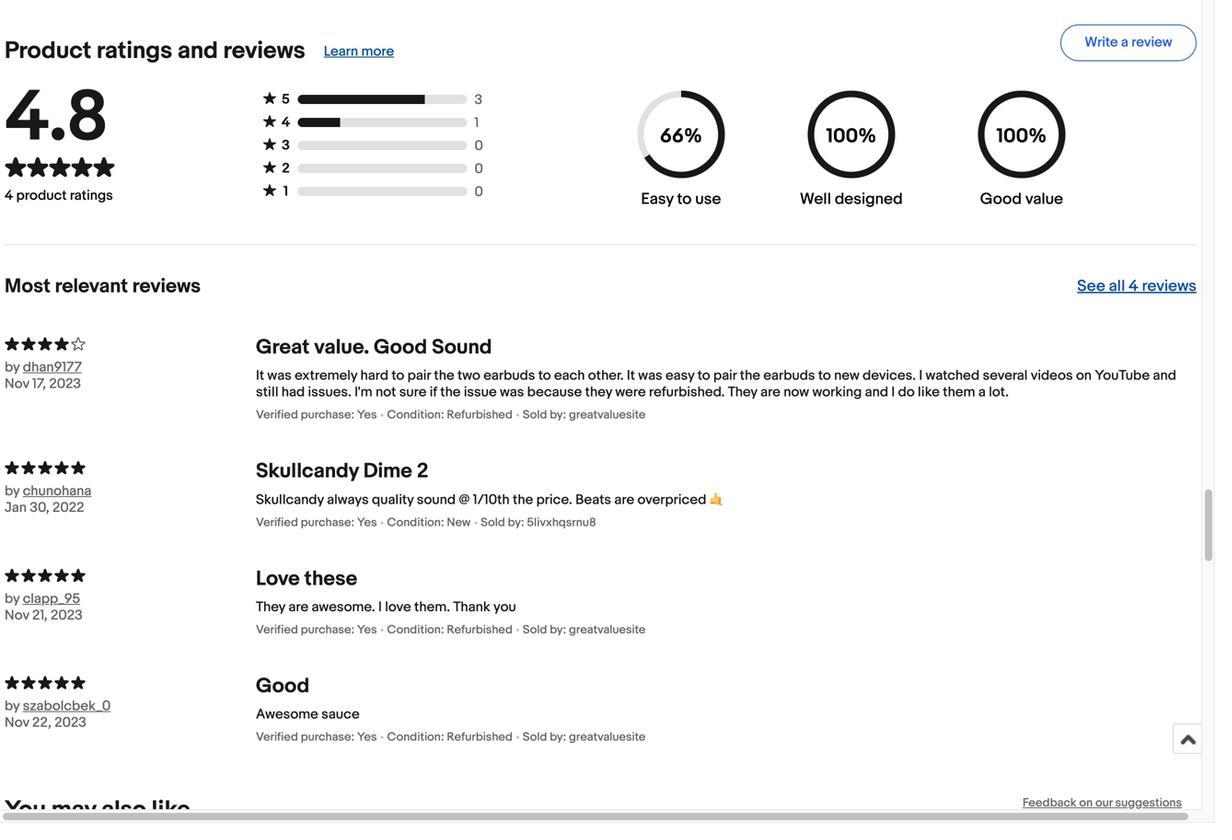 Task type: describe. For each thing, give the bounding box(es) containing it.
product ratings and reviews
[[5, 37, 305, 66]]

by for skullcandy
[[5, 483, 20, 500]]

the left two at the top left of the page
[[434, 367, 455, 384]]

more
[[361, 43, 394, 60]]

condition: refurbished for are
[[387, 623, 513, 637]]

write a review
[[1085, 34, 1173, 51]]

2 skullcandy from the top
[[256, 492, 324, 508]]

0 horizontal spatial 2
[[282, 160, 290, 177]]

sold by: greatvaluesite for are
[[523, 623, 646, 637]]

learn more
[[324, 43, 394, 60]]

not
[[376, 384, 396, 400]]

the right if
[[440, 384, 461, 400]]

feedback on our suggestions link
[[1023, 796, 1183, 810]]

learn
[[324, 43, 358, 60]]

0 for 3
[[475, 138, 483, 154]]

yes for dime
[[357, 516, 377, 530]]

17,
[[32, 376, 46, 392]]

devices.
[[863, 367, 916, 384]]

all
[[1110, 277, 1126, 296]]

you
[[494, 599, 516, 616]]

2 inside skullcandy dime 2 skullcandy always quality sound @ 1/10th the price.  beats are overpriced 🤙
[[417, 459, 429, 484]]

i'm
[[355, 384, 373, 400]]

verified for good
[[256, 730, 298, 744]]

by clapp_95 nov 21, 2023
[[5, 591, 83, 624]]

reviews for see all 4 reviews
[[1143, 277, 1197, 296]]

chunohana
[[23, 483, 91, 500]]

to left use
[[677, 190, 692, 209]]

percents of reviewers think of this product as image for good
[[5, 674, 256, 691]]

by szabolcbek_0 nov 22, 2023
[[5, 698, 111, 731]]

now
[[784, 384, 810, 400]]

dhan9177 link
[[23, 359, 152, 376]]

working
[[813, 384, 862, 400]]

2 vertical spatial 4
[[1129, 277, 1139, 296]]

clapp_95 link
[[23, 591, 152, 607]]

use
[[696, 190, 721, 209]]

because
[[527, 384, 582, 400]]

jan
[[5, 500, 27, 516]]

by: for are
[[550, 623, 567, 637]]

0 horizontal spatial reviews
[[132, 274, 201, 298]]

good value
[[981, 190, 1064, 209]]

clapp_95
[[23, 591, 80, 607]]

yes for these
[[357, 623, 377, 637]]

good awesome sauce
[[256, 674, 360, 723]]

verified purchase: yes for these
[[256, 623, 377, 637]]

youtube
[[1095, 367, 1150, 384]]

verified purchase: yes for dime
[[256, 516, 377, 530]]

verified purchase: yes for value.
[[256, 408, 377, 422]]

easy to use
[[641, 190, 721, 209]]

greatvaluesite for sound
[[569, 408, 646, 422]]

dime
[[364, 459, 413, 484]]

dhan9177
[[23, 359, 82, 376]]

feedback on our suggestions
[[1023, 796, 1183, 810]]

the left now
[[740, 367, 761, 384]]

0 vertical spatial ratings
[[97, 37, 172, 66]]

product
[[5, 37, 91, 66]]

1 horizontal spatial was
[[500, 384, 524, 400]]

3 condition: refurbished from the top
[[387, 730, 513, 744]]

3 greatvaluesite from the top
[[569, 730, 646, 744]]

were
[[616, 384, 646, 400]]

always
[[327, 492, 369, 508]]

1 horizontal spatial i
[[892, 384, 895, 400]]

2 horizontal spatial and
[[1154, 367, 1177, 384]]

easy
[[641, 190, 674, 209]]

two
[[458, 367, 481, 384]]

hard
[[361, 367, 389, 384]]

great value. good sound it was extremely hard to pair the two earbuds to each other. it was easy to pair the earbuds to new devices. i watched several videos on youtube and still had issues. i'm not sure if the issue was because they were refurbished. they are now working and i do like them a lot.
[[256, 335, 1177, 400]]

overpriced
[[638, 492, 707, 508]]

suggestions
[[1116, 796, 1183, 810]]

quality
[[372, 492, 414, 508]]

sold by: 5livxhqsrnu8
[[481, 516, 596, 530]]

had
[[282, 384, 305, 400]]

feedback
[[1023, 796, 1077, 810]]

other.
[[588, 367, 624, 384]]

nov for love these
[[5, 607, 29, 624]]

1 horizontal spatial and
[[865, 384, 889, 400]]

thank
[[454, 599, 491, 616]]

designed
[[835, 190, 903, 209]]

write
[[1085, 34, 1119, 51]]

verified for skullcandy dime 2
[[256, 516, 298, 530]]

lot.
[[989, 384, 1009, 400]]

issues.
[[308, 384, 352, 400]]

like
[[918, 384, 940, 400]]

videos
[[1031, 367, 1074, 384]]

4 product ratings
[[5, 187, 113, 204]]

0 horizontal spatial was
[[267, 367, 292, 384]]

1 earbuds from the left
[[484, 367, 535, 384]]

good inside great value. good sound it was extremely hard to pair the two earbuds to each other. it was easy to pair the earbuds to new devices. i watched several videos on youtube and still had issues. i'm not sure if the issue was because they were refurbished. they are now working and i do like them a lot.
[[374, 335, 427, 360]]

by: for sound
[[550, 408, 567, 422]]

5livxhqsrnu8
[[527, 516, 596, 530]]

sound
[[417, 492, 456, 508]]

1/10th
[[473, 492, 510, 508]]

2023 for great value. good sound
[[49, 376, 81, 392]]

are inside 'love these they are awesome. i love them. thank you'
[[289, 599, 309, 616]]

by for good
[[5, 698, 20, 715]]

by for love
[[5, 591, 20, 607]]

chunohana link
[[23, 483, 152, 500]]

condition: refurbished for sound
[[387, 408, 513, 422]]

3 refurbished from the top
[[447, 730, 513, 744]]

sold for skullcandy
[[481, 516, 505, 530]]

to right hard
[[392, 367, 405, 384]]

2023 for love these
[[51, 607, 83, 624]]

condition: for awesome
[[387, 730, 444, 744]]

if
[[430, 384, 437, 400]]

see all 4 reviews
[[1078, 277, 1197, 296]]

verified for love these
[[256, 623, 298, 637]]

each
[[554, 367, 585, 384]]

yes for awesome
[[357, 730, 377, 744]]

most
[[5, 274, 51, 298]]

@
[[459, 492, 470, 508]]

i inside 'love these they are awesome. i love them. thank you'
[[379, 599, 382, 616]]

refurbished for sound
[[447, 408, 513, 422]]



Task type: vqa. For each thing, say whether or not it's contained in the screenshot.


Task type: locate. For each thing, give the bounding box(es) containing it.
22,
[[32, 715, 51, 731]]

reviews for product ratings and reviews
[[223, 37, 305, 66]]

szabolcbek_0
[[23, 698, 111, 715]]

2 it from the left
[[627, 367, 635, 384]]

condition: new
[[387, 516, 471, 530]]

was left easy
[[639, 367, 663, 384]]

1 refurbished from the top
[[447, 408, 513, 422]]

greatvaluesite for are
[[569, 623, 646, 637]]

nov inside by szabolcbek_0 nov 22, 2023
[[5, 715, 29, 731]]

3
[[475, 92, 483, 108], [282, 137, 290, 154]]

it right the other. at top
[[627, 367, 635, 384]]

0 vertical spatial refurbished
[[447, 408, 513, 422]]

2023 inside by clapp_95 nov 21, 2023
[[51, 607, 83, 624]]

verified down still
[[256, 408, 298, 422]]

nov for great value. good sound
[[5, 376, 29, 392]]

sold by: greatvaluesite
[[523, 408, 646, 422], [523, 623, 646, 637], [523, 730, 646, 744]]

3 by from the top
[[5, 591, 20, 607]]

0 vertical spatial condition: refurbished
[[387, 408, 513, 422]]

purchase: for dime
[[301, 516, 355, 530]]

2 refurbished from the top
[[447, 623, 513, 637]]

purchase: down issues.
[[301, 408, 355, 422]]

2 yes from the top
[[357, 516, 377, 530]]

0 vertical spatial 0
[[475, 138, 483, 154]]

still
[[256, 384, 279, 400]]

100 percents of reviewers think of this product as well designed element
[[783, 91, 921, 225]]

percents of reviewers think of this product as image
[[5, 335, 256, 352], [5, 459, 256, 476], [5, 567, 256, 583], [5, 674, 256, 691]]

greatvaluesite
[[569, 408, 646, 422], [569, 623, 646, 637], [569, 730, 646, 744]]

0 vertical spatial they
[[728, 384, 758, 400]]

2
[[282, 160, 290, 177], [417, 459, 429, 484]]

3 percents of reviewers think of this product as image from the top
[[5, 567, 256, 583]]

1 vertical spatial sold by: greatvaluesite
[[523, 623, 646, 637]]

🤙
[[710, 492, 723, 508]]

by for great
[[5, 359, 20, 376]]

to left new
[[819, 367, 831, 384]]

1 horizontal spatial earbuds
[[764, 367, 816, 384]]

verified purchase: yes down always
[[256, 516, 377, 530]]

nov left 22,
[[5, 715, 29, 731]]

2 vertical spatial nov
[[5, 715, 29, 731]]

1 verified from the top
[[256, 408, 298, 422]]

good up hard
[[374, 335, 427, 360]]

well designed
[[800, 190, 903, 209]]

yes down always
[[357, 516, 377, 530]]

awesome.
[[312, 599, 375, 616]]

2023 for good
[[55, 715, 86, 731]]

1 vertical spatial on
[[1080, 796, 1093, 810]]

love these they are awesome. i love them. thank you
[[256, 567, 516, 616]]

refurbished for are
[[447, 623, 513, 637]]

verified purchase: yes down issues.
[[256, 408, 377, 422]]

2 up sound
[[417, 459, 429, 484]]

percents of reviewers think of this product as image up clapp_95 link
[[5, 567, 256, 583]]

4 left product
[[5, 187, 13, 204]]

4 percents of reviewers think of this product as image from the top
[[5, 674, 256, 691]]

1 vertical spatial skullcandy
[[256, 492, 324, 508]]

1 horizontal spatial a
[[1122, 34, 1129, 51]]

4 yes from the top
[[357, 730, 377, 744]]

they inside 'love these they are awesome. i love them. thank you'
[[256, 599, 286, 616]]

4 down 5 at the left top of page
[[282, 114, 290, 131]]

3 verified from the top
[[256, 623, 298, 637]]

1 vertical spatial refurbished
[[447, 623, 513, 637]]

new
[[835, 367, 860, 384]]

nov inside by clapp_95 nov 21, 2023
[[5, 607, 29, 624]]

percents of reviewers think of this product as image up dhan9177 link
[[5, 335, 256, 352]]

nov inside by dhan9177 nov 17, 2023
[[5, 376, 29, 392]]

easy
[[666, 367, 695, 384]]

purchase: down sauce
[[301, 730, 355, 744]]

extremely
[[295, 367, 358, 384]]

2 vertical spatial condition: refurbished
[[387, 730, 513, 744]]

nov for good
[[5, 715, 29, 731]]

skullcandy dime 2 skullcandy always quality sound @ 1/10th the price.  beats are overpriced 🤙
[[256, 459, 723, 508]]

2 earbuds from the left
[[764, 367, 816, 384]]

verified down love
[[256, 623, 298, 637]]

1 vertical spatial are
[[615, 492, 635, 508]]

sure
[[399, 384, 427, 400]]

0 vertical spatial 2023
[[49, 376, 81, 392]]

are down love
[[289, 599, 309, 616]]

0 horizontal spatial it
[[256, 367, 264, 384]]

0 horizontal spatial earbuds
[[484, 367, 535, 384]]

a right write
[[1122, 34, 1129, 51]]

1 vertical spatial 2
[[417, 459, 429, 484]]

verified purchase: yes
[[256, 408, 377, 422], [256, 516, 377, 530], [256, 623, 377, 637], [256, 730, 377, 744]]

1 horizontal spatial they
[[728, 384, 758, 400]]

1 greatvaluesite from the top
[[569, 408, 646, 422]]

2022
[[53, 500, 84, 516]]

verified purchase: yes down awesome.
[[256, 623, 377, 637]]

0 horizontal spatial 1
[[284, 183, 288, 200]]

do
[[899, 384, 915, 400]]

2 horizontal spatial 4
[[1129, 277, 1139, 296]]

1 vertical spatial greatvaluesite
[[569, 623, 646, 637]]

2 condition: from the top
[[387, 516, 444, 530]]

2023 inside by dhan9177 nov 17, 2023
[[49, 376, 81, 392]]

verified for great value. good sound
[[256, 408, 298, 422]]

0 vertical spatial a
[[1122, 34, 1129, 51]]

1 vertical spatial ratings
[[70, 187, 113, 204]]

4
[[282, 114, 290, 131], [5, 187, 13, 204], [1129, 277, 1139, 296]]

percents of reviewers think of this product as image for skullcandy
[[5, 459, 256, 476]]

purchase: for these
[[301, 623, 355, 637]]

1 vertical spatial 1
[[284, 183, 288, 200]]

1 yes from the top
[[357, 408, 377, 422]]

1 horizontal spatial 1
[[475, 115, 479, 131]]

1 skullcandy from the top
[[256, 459, 359, 484]]

yes for value.
[[357, 408, 377, 422]]

verified down awesome
[[256, 730, 298, 744]]

see all 4 reviews link
[[1078, 277, 1197, 296]]

them.
[[414, 599, 450, 616]]

condition: for value.
[[387, 408, 444, 422]]

1 percents of reviewers think of this product as image from the top
[[5, 335, 256, 352]]

by chunohana jan 30, 2022
[[5, 483, 91, 516]]

2023 right 17,
[[49, 376, 81, 392]]

they left now
[[728, 384, 758, 400]]

it
[[256, 367, 264, 384], [627, 367, 635, 384]]

good inside good awesome sauce
[[256, 674, 310, 699]]

earbuds
[[484, 367, 535, 384], [764, 367, 816, 384]]

to right easy
[[698, 367, 711, 384]]

1 condition: from the top
[[387, 408, 444, 422]]

our
[[1096, 796, 1113, 810]]

1 by from the top
[[5, 359, 20, 376]]

verified up love
[[256, 516, 298, 530]]

yes down sauce
[[357, 730, 377, 744]]

yes down i'm
[[357, 408, 377, 422]]

awesome
[[256, 706, 319, 723]]

1 nov from the top
[[5, 376, 29, 392]]

verified purchase: yes down sauce
[[256, 730, 377, 744]]

a
[[1122, 34, 1129, 51], [979, 384, 986, 400]]

love
[[256, 567, 300, 592]]

percents of reviewers think of this product as image for great
[[5, 335, 256, 352]]

1 it from the left
[[256, 367, 264, 384]]

beats
[[576, 492, 612, 508]]

1 sold by: greatvaluesite from the top
[[523, 408, 646, 422]]

0 horizontal spatial 4
[[5, 187, 13, 204]]

nov
[[5, 376, 29, 392], [5, 607, 29, 624], [5, 715, 29, 731]]

sold by: greatvaluesite for sound
[[523, 408, 646, 422]]

0 vertical spatial sold by: greatvaluesite
[[523, 408, 646, 422]]

1 0 from the top
[[475, 138, 483, 154]]

1 horizontal spatial reviews
[[223, 37, 305, 66]]

0 horizontal spatial they
[[256, 599, 286, 616]]

2 condition: refurbished from the top
[[387, 623, 513, 637]]

skullcandy left always
[[256, 492, 324, 508]]

2 vertical spatial are
[[289, 599, 309, 616]]

write a review link
[[1061, 25, 1197, 61]]

review
[[1132, 34, 1173, 51]]

percents of reviewers think of this product as image for love
[[5, 567, 256, 583]]

4 condition: from the top
[[387, 730, 444, 744]]

0 vertical spatial 2
[[282, 160, 290, 177]]

purchase: down always
[[301, 516, 355, 530]]

2 sold by: greatvaluesite from the top
[[523, 623, 646, 637]]

reviews up 5 at the left top of page
[[223, 37, 305, 66]]

2 down 5 at the left top of page
[[282, 160, 290, 177]]

30,
[[30, 500, 49, 516]]

2023 right 21,
[[51, 607, 83, 624]]

by left 21,
[[5, 591, 20, 607]]

4 verified from the top
[[256, 730, 298, 744]]

new
[[447, 516, 471, 530]]

see
[[1078, 277, 1106, 296]]

4 verified purchase: yes from the top
[[256, 730, 377, 744]]

2 pair from the left
[[714, 367, 737, 384]]

by inside by clapp_95 nov 21, 2023
[[5, 591, 20, 607]]

0 horizontal spatial good
[[256, 674, 310, 699]]

good up awesome
[[256, 674, 310, 699]]

yes down awesome.
[[357, 623, 377, 637]]

1 purchase: from the top
[[301, 408, 355, 422]]

4 for 4
[[282, 114, 290, 131]]

2 by from the top
[[5, 483, 20, 500]]

by: for skullcandy
[[508, 516, 525, 530]]

1 vertical spatial 0
[[475, 161, 483, 177]]

4 right all
[[1129, 277, 1139, 296]]

0 for 2
[[475, 161, 483, 177]]

they
[[585, 384, 612, 400]]

0 horizontal spatial are
[[289, 599, 309, 616]]

are
[[761, 384, 781, 400], [615, 492, 635, 508], [289, 599, 309, 616]]

2 horizontal spatial was
[[639, 367, 663, 384]]

2 nov from the top
[[5, 607, 29, 624]]

1 horizontal spatial good
[[374, 335, 427, 360]]

reviews
[[223, 37, 305, 66], [132, 274, 201, 298], [1143, 277, 1197, 296]]

100 percents of reviewers think of this product as good value element
[[953, 91, 1091, 225]]

0 vertical spatial 1
[[475, 115, 479, 131]]

3 purchase: from the top
[[301, 623, 355, 637]]

i left do
[[892, 384, 895, 400]]

2 vertical spatial 0
[[475, 184, 483, 200]]

1 vertical spatial 3
[[282, 137, 290, 154]]

them
[[943, 384, 976, 400]]

on left our
[[1080, 796, 1093, 810]]

these
[[305, 567, 358, 592]]

love
[[385, 599, 411, 616]]

by left 17,
[[5, 359, 20, 376]]

reviews right all
[[1143, 277, 1197, 296]]

0 horizontal spatial a
[[979, 384, 986, 400]]

issue
[[464, 384, 497, 400]]

1 vertical spatial nov
[[5, 607, 29, 624]]

0 vertical spatial greatvaluesite
[[569, 408, 646, 422]]

0 vertical spatial nov
[[5, 376, 29, 392]]

1 vertical spatial a
[[979, 384, 986, 400]]

1 vertical spatial 4
[[5, 187, 13, 204]]

on right the 'videos'
[[1077, 367, 1092, 384]]

sold for are
[[523, 623, 547, 637]]

0
[[475, 138, 483, 154], [475, 161, 483, 177], [475, 184, 483, 200]]

2023 right 22,
[[55, 715, 86, 731]]

4 by from the top
[[5, 698, 20, 715]]

i left love
[[379, 599, 382, 616]]

2 horizontal spatial good
[[981, 190, 1022, 209]]

the up sold by: 5livxhqsrnu8
[[513, 492, 534, 508]]

are right "beats"
[[615, 492, 635, 508]]

several
[[983, 367, 1028, 384]]

percents of reviewers think of this product as image up chunohana link
[[5, 459, 256, 476]]

by
[[5, 359, 20, 376], [5, 483, 20, 500], [5, 591, 20, 607], [5, 698, 20, 715]]

1 horizontal spatial it
[[627, 367, 635, 384]]

verified purchase: yes for awesome
[[256, 730, 377, 744]]

by inside by szabolcbek_0 nov 22, 2023
[[5, 698, 20, 715]]

4 for 4 product ratings
[[5, 187, 13, 204]]

1 vertical spatial 2023
[[51, 607, 83, 624]]

1
[[475, 115, 479, 131], [284, 183, 288, 200]]

reviews right relevant
[[132, 274, 201, 298]]

i
[[919, 367, 923, 384], [892, 384, 895, 400], [379, 599, 382, 616]]

2 vertical spatial refurbished
[[447, 730, 513, 744]]

skullcandy up always
[[256, 459, 359, 484]]

2 percents of reviewers think of this product as image from the top
[[5, 459, 256, 476]]

by inside by dhan9177 nov 17, 2023
[[5, 359, 20, 376]]

0 for 1
[[475, 184, 483, 200]]

2 vertical spatial good
[[256, 674, 310, 699]]

yes
[[357, 408, 377, 422], [357, 516, 377, 530], [357, 623, 377, 637], [357, 730, 377, 744]]

by inside by chunohana jan 30, 2022
[[5, 483, 20, 500]]

price.
[[537, 492, 573, 508]]

0 vertical spatial are
[[761, 384, 781, 400]]

to left each
[[539, 367, 551, 384]]

are left now
[[761, 384, 781, 400]]

by:
[[550, 408, 567, 422], [508, 516, 525, 530], [550, 623, 567, 637], [550, 730, 567, 744]]

2 verified purchase: yes from the top
[[256, 516, 377, 530]]

value.
[[314, 335, 369, 360]]

watched
[[926, 367, 980, 384]]

the inside skullcandy dime 2 skullcandy always quality sound @ 1/10th the price.  beats are overpriced 🤙
[[513, 492, 534, 508]]

good left value
[[981, 190, 1022, 209]]

0 horizontal spatial 3
[[282, 137, 290, 154]]

nov left 17,
[[5, 376, 29, 392]]

4.8
[[5, 76, 109, 162]]

purchase: for value.
[[301, 408, 355, 422]]

1 horizontal spatial 3
[[475, 92, 483, 108]]

good for good value
[[981, 190, 1022, 209]]

value
[[1026, 190, 1064, 209]]

condition: refurbished
[[387, 408, 513, 422], [387, 623, 513, 637], [387, 730, 513, 744]]

a left the lot. on the right of page
[[979, 384, 986, 400]]

1 vertical spatial good
[[374, 335, 427, 360]]

2 purchase: from the top
[[301, 516, 355, 530]]

pair right not
[[408, 367, 431, 384]]

2 greatvaluesite from the top
[[569, 623, 646, 637]]

3 yes from the top
[[357, 623, 377, 637]]

0 horizontal spatial and
[[178, 37, 218, 66]]

1 verified purchase: yes from the top
[[256, 408, 377, 422]]

percents of reviewers think of this product as image up szabolcbek_0 link
[[5, 674, 256, 691]]

2 horizontal spatial i
[[919, 367, 923, 384]]

0 vertical spatial skullcandy
[[256, 459, 359, 484]]

they down love
[[256, 599, 286, 616]]

well
[[800, 190, 832, 209]]

are inside great value. good sound it was extremely hard to pair the two earbuds to each other. it was easy to pair the earbuds to new devices. i watched several videos on youtube and still had issues. i'm not sure if the issue was because they were refurbished. they are now working and i do like them a lot.
[[761, 384, 781, 400]]

1 condition: refurbished from the top
[[387, 408, 513, 422]]

1 vertical spatial condition: refurbished
[[387, 623, 513, 637]]

pair right easy
[[714, 367, 737, 384]]

was right 'issue'
[[500, 384, 524, 400]]

sold for sound
[[523, 408, 547, 422]]

most relevant reviews
[[5, 274, 201, 298]]

2 vertical spatial 2023
[[55, 715, 86, 731]]

by left 30,
[[5, 483, 20, 500]]

relevant
[[55, 274, 128, 298]]

0 vertical spatial good
[[981, 190, 1022, 209]]

0 vertical spatial on
[[1077, 367, 1092, 384]]

sound
[[432, 335, 492, 360]]

2023 inside by szabolcbek_0 nov 22, 2023
[[55, 715, 86, 731]]

4.8 out of 5 stars based on 4 product ratings image
[[5, 156, 262, 178]]

it down great
[[256, 367, 264, 384]]

by left 22,
[[5, 698, 20, 715]]

condition: for these
[[387, 623, 444, 637]]

to
[[677, 190, 692, 209], [392, 367, 405, 384], [539, 367, 551, 384], [698, 367, 711, 384], [819, 367, 831, 384]]

1 horizontal spatial pair
[[714, 367, 737, 384]]

2 horizontal spatial reviews
[[1143, 277, 1197, 296]]

earbuds left new
[[764, 367, 816, 384]]

3 0 from the top
[[475, 184, 483, 200]]

1 horizontal spatial 4
[[282, 114, 290, 131]]

1 vertical spatial they
[[256, 599, 286, 616]]

1 horizontal spatial are
[[615, 492, 635, 508]]

3 nov from the top
[[5, 715, 29, 731]]

66 percents of reviewers think of this product as easy to use element
[[612, 91, 751, 225]]

sauce
[[322, 706, 360, 723]]

1 pair from the left
[[408, 367, 431, 384]]

2 verified from the top
[[256, 516, 298, 530]]

on inside great value. good sound it was extremely hard to pair the two earbuds to each other. it was easy to pair the earbuds to new devices. i watched several videos on youtube and still had issues. i'm not sure if the issue was because they were refurbished. they are now working and i do like them a lot.
[[1077, 367, 1092, 384]]

3 verified purchase: yes from the top
[[256, 623, 377, 637]]

0 horizontal spatial i
[[379, 599, 382, 616]]

they inside great value. good sound it was extremely hard to pair the two earbuds to each other. it was easy to pair the earbuds to new devices. i watched several videos on youtube and still had issues. i'm not sure if the issue was because they were refurbished. they are now working and i do like them a lot.
[[728, 384, 758, 400]]

szabolcbek_0 link
[[23, 698, 152, 715]]

a inside great value. good sound it was extremely hard to pair the two earbuds to each other. it was easy to pair the earbuds to new devices. i watched several videos on youtube and still had issues. i'm not sure if the issue was because they were refurbished. they are now working and i do like them a lot.
[[979, 384, 986, 400]]

purchase: for awesome
[[301, 730, 355, 744]]

i right do
[[919, 367, 923, 384]]

condition: for dime
[[387, 516, 444, 530]]

1 horizontal spatial 2
[[417, 459, 429, 484]]

2023
[[49, 376, 81, 392], [51, 607, 83, 624], [55, 715, 86, 731]]

3 sold by: greatvaluesite from the top
[[523, 730, 646, 744]]

2 vertical spatial greatvaluesite
[[569, 730, 646, 744]]

was down great
[[267, 367, 292, 384]]

good for good awesome sauce
[[256, 674, 310, 699]]

0 vertical spatial 3
[[475, 92, 483, 108]]

earbuds right two at the top left of the page
[[484, 367, 535, 384]]

purchase: down awesome.
[[301, 623, 355, 637]]

are inside skullcandy dime 2 skullcandy always quality sound @ 1/10th the price.  beats are overpriced 🤙
[[615, 492, 635, 508]]

purchase:
[[301, 408, 355, 422], [301, 516, 355, 530], [301, 623, 355, 637], [301, 730, 355, 744]]

2 vertical spatial sold by: greatvaluesite
[[523, 730, 646, 744]]

0 vertical spatial 4
[[282, 114, 290, 131]]

0 horizontal spatial pair
[[408, 367, 431, 384]]

nov left 21,
[[5, 607, 29, 624]]

21,
[[32, 607, 48, 624]]

pair
[[408, 367, 431, 384], [714, 367, 737, 384]]

2 0 from the top
[[475, 161, 483, 177]]

3 condition: from the top
[[387, 623, 444, 637]]

2 horizontal spatial are
[[761, 384, 781, 400]]

4 purchase: from the top
[[301, 730, 355, 744]]



